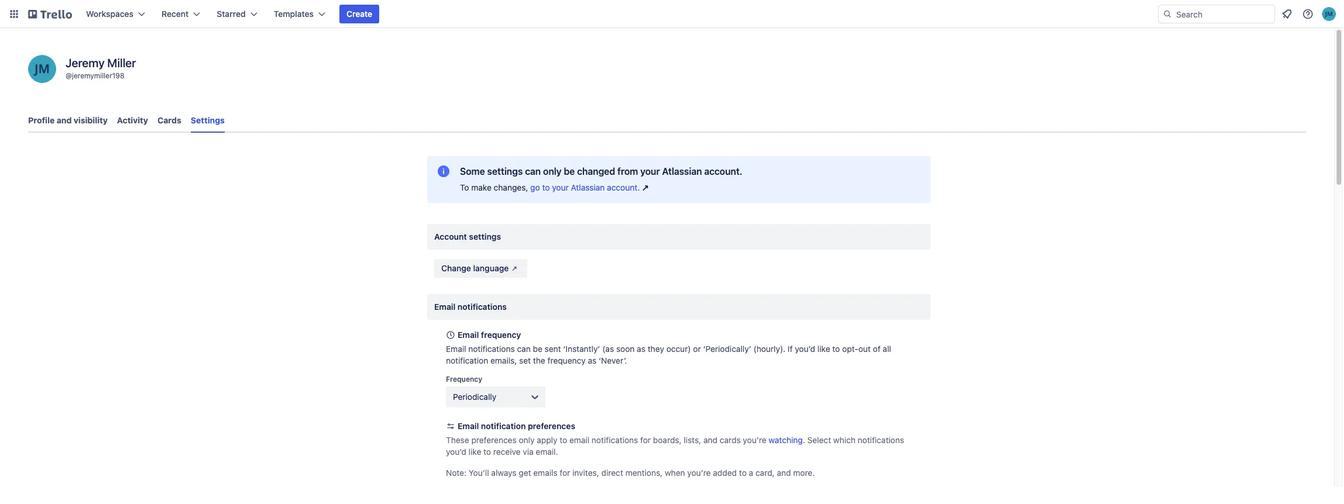 Task type: vqa. For each thing, say whether or not it's contained in the screenshot.
These preferences only apply to email notifications for boards, lists, and cards you're watching
yes



Task type: locate. For each thing, give the bounding box(es) containing it.
be inside email notifications can be sent 'instantly' (as soon as they occur) or 'periodically' (hourly). if you'd like to opt-out of all notification emails, set the frequency as 'never'.
[[533, 344, 543, 354]]

can
[[525, 166, 541, 177], [517, 344, 531, 354]]

out
[[859, 344, 871, 354]]

you'd right if
[[795, 344, 816, 354]]

lists,
[[684, 436, 701, 446]]

make
[[471, 183, 492, 193]]

emails,
[[491, 356, 517, 366]]

to inside . select which notifications you'd like to receive via email.
[[484, 447, 491, 457]]

soon
[[616, 344, 635, 354]]

which
[[834, 436, 856, 446]]

for
[[641, 436, 651, 446], [560, 468, 570, 478]]

email for email notification preferences
[[458, 422, 479, 431]]

open information menu image
[[1303, 8, 1314, 20]]

jeremy miller (jeremymiller198) image
[[28, 55, 56, 83]]

you'd down these
[[446, 447, 467, 457]]

to inside email notifications can be sent 'instantly' (as soon as they occur) or 'periodically' (hourly). if you'd like to opt-out of all notification emails, set the frequency as 'never'.
[[833, 344, 840, 354]]

0 horizontal spatial frequency
[[481, 330, 521, 340]]

as down 'instantly'
[[588, 356, 597, 366]]

and right lists,
[[704, 436, 718, 446]]

1 horizontal spatial your
[[641, 166, 660, 177]]

0 vertical spatial atlassian
[[662, 166, 702, 177]]

be
[[564, 166, 575, 177], [533, 344, 543, 354]]

preferences
[[528, 422, 576, 431], [472, 436, 517, 446]]

1 horizontal spatial you'd
[[795, 344, 816, 354]]

0 horizontal spatial only
[[519, 436, 535, 446]]

email down change
[[434, 302, 456, 312]]

via
[[523, 447, 534, 457]]

primary element
[[0, 0, 1344, 28]]

1 vertical spatial your
[[552, 183, 569, 193]]

0 horizontal spatial like
[[469, 447, 481, 457]]

like inside email notifications can be sent 'instantly' (as soon as they occur) or 'periodically' (hourly). if you'd like to opt-out of all notification emails, set the frequency as 'never'.
[[818, 344, 831, 354]]

starred
[[217, 9, 246, 19]]

your
[[641, 166, 660, 177], [552, 183, 569, 193]]

0 vertical spatial you're
[[743, 436, 767, 446]]

0 vertical spatial notification
[[446, 356, 488, 366]]

cards
[[157, 115, 181, 125]]

0 horizontal spatial for
[[560, 468, 570, 478]]

1 vertical spatial account.
[[607, 183, 640, 193]]

to left a
[[739, 468, 747, 478]]

1 vertical spatial preferences
[[472, 436, 517, 446]]

1 horizontal spatial account.
[[704, 166, 743, 177]]

mentions,
[[626, 468, 663, 478]]

0 horizontal spatial account.
[[607, 183, 640, 193]]

you're right when
[[688, 468, 711, 478]]

set
[[519, 356, 531, 366]]

1 vertical spatial like
[[469, 447, 481, 457]]

you're
[[743, 436, 767, 446], [688, 468, 711, 478]]

0 vertical spatial only
[[543, 166, 562, 177]]

sm image
[[509, 263, 521, 275]]

1 vertical spatial you'd
[[446, 447, 467, 457]]

as
[[637, 344, 646, 354], [588, 356, 597, 366]]

like down these
[[469, 447, 481, 457]]

1 horizontal spatial like
[[818, 344, 831, 354]]

preferences up "receive"
[[472, 436, 517, 446]]

0 vertical spatial settings
[[487, 166, 523, 177]]

your right from
[[641, 166, 660, 177]]

only
[[543, 166, 562, 177], [519, 436, 535, 446]]

boards,
[[653, 436, 682, 446]]

notifications inside email notifications can be sent 'instantly' (as soon as they occur) or 'periodically' (hourly). if you'd like to opt-out of all notification emails, set the frequency as 'never'.
[[469, 344, 515, 354]]

1 vertical spatial you're
[[688, 468, 711, 478]]

email for email notifications
[[434, 302, 456, 312]]

1 horizontal spatial you're
[[743, 436, 767, 446]]

0 horizontal spatial you'd
[[446, 447, 467, 457]]

0 horizontal spatial preferences
[[472, 436, 517, 446]]

email
[[434, 302, 456, 312], [458, 330, 479, 340], [446, 344, 466, 354], [458, 422, 479, 431]]

2 vertical spatial and
[[777, 468, 791, 478]]

settings
[[487, 166, 523, 177], [469, 232, 501, 242]]

atlassian down changed
[[571, 183, 605, 193]]

go to your atlassian account. link
[[531, 182, 652, 194]]

email up frequency
[[446, 344, 466, 354]]

activity
[[117, 115, 148, 125]]

jeremy
[[66, 56, 105, 70]]

like left opt-
[[818, 344, 831, 354]]

0 notifications image
[[1280, 7, 1294, 21]]

1 horizontal spatial for
[[641, 436, 651, 446]]

frequency up emails,
[[481, 330, 521, 340]]

1 vertical spatial frequency
[[548, 356, 586, 366]]

0 vertical spatial you'd
[[795, 344, 816, 354]]

only up via
[[519, 436, 535, 446]]

and right card,
[[777, 468, 791, 478]]

jeremy miller (jeremymiller198) image
[[1323, 7, 1337, 21]]

from
[[618, 166, 638, 177]]

starred button
[[210, 5, 264, 23]]

notification up frequency
[[446, 356, 488, 366]]

some settings can only be changed from your atlassian account.
[[460, 166, 743, 177]]

recent button
[[155, 5, 207, 23]]

1 horizontal spatial as
[[637, 344, 646, 354]]

'periodically'
[[703, 344, 752, 354]]

and
[[57, 115, 72, 125], [704, 436, 718, 446], [777, 468, 791, 478]]

1 vertical spatial settings
[[469, 232, 501, 242]]

can for notifications
[[517, 344, 531, 354]]

frequency
[[446, 375, 483, 384]]

can up go
[[525, 166, 541, 177]]

account.
[[704, 166, 743, 177], [607, 183, 640, 193]]

for right emails
[[560, 468, 570, 478]]

notification up "receive"
[[481, 422, 526, 431]]

frequency
[[481, 330, 521, 340], [548, 356, 586, 366]]

watching link
[[769, 436, 803, 446]]

notifications up direct on the bottom
[[592, 436, 638, 446]]

changed
[[577, 166, 615, 177]]

atlassian right from
[[662, 166, 702, 177]]

get
[[519, 468, 531, 478]]

0 horizontal spatial and
[[57, 115, 72, 125]]

can up set
[[517, 344, 531, 354]]

settings up language
[[469, 232, 501, 242]]

for left boards,
[[641, 436, 651, 446]]

your right go
[[552, 183, 569, 193]]

you'd
[[795, 344, 816, 354], [446, 447, 467, 457]]

a
[[749, 468, 754, 478]]

0 horizontal spatial your
[[552, 183, 569, 193]]

language
[[473, 263, 509, 273]]

1 horizontal spatial and
[[704, 436, 718, 446]]

to left "receive"
[[484, 447, 491, 457]]

to left opt-
[[833, 344, 840, 354]]

create
[[347, 9, 372, 19]]

profile and visibility
[[28, 115, 108, 125]]

account settings
[[434, 232, 501, 242]]

profile
[[28, 115, 55, 125]]

some
[[460, 166, 485, 177]]

search image
[[1163, 9, 1173, 19]]

be up the
[[533, 344, 543, 354]]

1 vertical spatial only
[[519, 436, 535, 446]]

0 vertical spatial for
[[641, 436, 651, 446]]

templates button
[[267, 5, 333, 23]]

1 horizontal spatial be
[[564, 166, 575, 177]]

can inside email notifications can be sent 'instantly' (as soon as they occur) or 'periodically' (hourly). if you'd like to opt-out of all notification emails, set the frequency as 'never'.
[[517, 344, 531, 354]]

0 horizontal spatial as
[[588, 356, 597, 366]]

0 vertical spatial can
[[525, 166, 541, 177]]

1 vertical spatial atlassian
[[571, 183, 605, 193]]

notifications down email frequency
[[469, 344, 515, 354]]

of
[[873, 344, 881, 354]]

activity link
[[117, 110, 148, 131]]

notification inside email notifications can be sent 'instantly' (as soon as they occur) or 'periodically' (hourly). if you'd like to opt-out of all notification emails, set the frequency as 'never'.
[[446, 356, 488, 366]]

1 horizontal spatial frequency
[[548, 356, 586, 366]]

notifications right which on the right bottom of the page
[[858, 436, 905, 446]]

emails
[[534, 468, 558, 478]]

preferences up apply
[[528, 422, 576, 431]]

frequency down the sent
[[548, 356, 586, 366]]

be up go to your atlassian account. at the top left of page
[[564, 166, 575, 177]]

as left they
[[637, 344, 646, 354]]

email up these
[[458, 422, 479, 431]]

settings up changes,
[[487, 166, 523, 177]]

email
[[570, 436, 590, 446]]

0 horizontal spatial be
[[533, 344, 543, 354]]

jeremymiller198
[[72, 71, 124, 80]]

atlassian
[[662, 166, 702, 177], [571, 183, 605, 193]]

1 horizontal spatial preferences
[[528, 422, 576, 431]]

to
[[542, 183, 550, 193], [833, 344, 840, 354], [560, 436, 567, 446], [484, 447, 491, 457], [739, 468, 747, 478]]

to
[[460, 183, 469, 193]]

email frequency
[[458, 330, 521, 340]]

0 vertical spatial your
[[641, 166, 660, 177]]

more.
[[793, 468, 815, 478]]

invites,
[[573, 468, 599, 478]]

periodically
[[453, 392, 497, 402]]

1 vertical spatial for
[[560, 468, 570, 478]]

email for email frequency
[[458, 330, 479, 340]]

notifications inside . select which notifications you'd like to receive via email.
[[858, 436, 905, 446]]

1 vertical spatial and
[[704, 436, 718, 446]]

0 vertical spatial like
[[818, 344, 831, 354]]

1 horizontal spatial atlassian
[[662, 166, 702, 177]]

only up go to your atlassian account. at the top left of page
[[543, 166, 562, 177]]

cards link
[[157, 110, 181, 131]]

1 vertical spatial be
[[533, 344, 543, 354]]

change language
[[441, 263, 509, 273]]

notification
[[446, 356, 488, 366], [481, 422, 526, 431]]

you're right cards
[[743, 436, 767, 446]]

they
[[648, 344, 664, 354]]

email down the email notifications
[[458, 330, 479, 340]]

email inside email notifications can be sent 'instantly' (as soon as they occur) or 'periodically' (hourly). if you'd like to opt-out of all notification emails, set the frequency as 'never'.
[[446, 344, 466, 354]]

and right profile
[[57, 115, 72, 125]]

1 vertical spatial can
[[517, 344, 531, 354]]



Task type: describe. For each thing, give the bounding box(es) containing it.
workspaces button
[[79, 5, 152, 23]]

email notifications can be sent 'instantly' (as soon as they occur) or 'periodically' (hourly). if you'd like to opt-out of all notification emails, set the frequency as 'never'.
[[446, 344, 892, 366]]

opt-
[[843, 344, 859, 354]]

if
[[788, 344, 793, 354]]

0 vertical spatial as
[[637, 344, 646, 354]]

watching
[[769, 436, 803, 446]]

or
[[693, 344, 701, 354]]

jeremy miller @ jeremymiller198
[[66, 56, 136, 80]]

'instantly'
[[563, 344, 600, 354]]

email notifications
[[434, 302, 507, 312]]

1 vertical spatial as
[[588, 356, 597, 366]]

apply
[[537, 436, 558, 446]]

change
[[441, 263, 471, 273]]

.
[[803, 436, 805, 446]]

workspaces
[[86, 9, 134, 19]]

settings for account
[[469, 232, 501, 242]]

1 vertical spatial notification
[[481, 422, 526, 431]]

2 horizontal spatial and
[[777, 468, 791, 478]]

@
[[66, 71, 72, 80]]

0 vertical spatial account.
[[704, 166, 743, 177]]

receive
[[493, 447, 521, 457]]

account
[[434, 232, 467, 242]]

email for email notifications can be sent 'instantly' (as soon as they occur) or 'periodically' (hourly). if you'd like to opt-out of all notification emails, set the frequency as 'never'.
[[446, 344, 466, 354]]

when
[[665, 468, 685, 478]]

note: you'll always get emails for invites, direct mentions, when you're added to a card, and more.
[[446, 468, 815, 478]]

frequency inside email notifications can be sent 'instantly' (as soon as they occur) or 'periodically' (hourly). if you'd like to opt-out of all notification emails, set the frequency as 'never'.
[[548, 356, 586, 366]]

profile and visibility link
[[28, 110, 108, 131]]

go
[[531, 183, 540, 193]]

select
[[808, 436, 831, 446]]

email.
[[536, 447, 558, 457]]

the
[[533, 356, 546, 366]]

settings link
[[191, 110, 225, 133]]

0 vertical spatial be
[[564, 166, 575, 177]]

sent
[[545, 344, 561, 354]]

card,
[[756, 468, 775, 478]]

0 vertical spatial frequency
[[481, 330, 521, 340]]

create button
[[340, 5, 379, 23]]

you'd inside email notifications can be sent 'instantly' (as soon as they occur) or 'periodically' (hourly). if you'd like to opt-out of all notification emails, set the frequency as 'never'.
[[795, 344, 816, 354]]

occur)
[[667, 344, 691, 354]]

recent
[[162, 9, 189, 19]]

1 horizontal spatial only
[[543, 166, 562, 177]]

0 vertical spatial preferences
[[528, 422, 576, 431]]

changes,
[[494, 183, 528, 193]]

0 horizontal spatial you're
[[688, 468, 711, 478]]

'never'.
[[599, 356, 627, 366]]

note:
[[446, 468, 467, 478]]

like inside . select which notifications you'd like to receive via email.
[[469, 447, 481, 457]]

go to your atlassian account.
[[531, 183, 640, 193]]

always
[[491, 468, 517, 478]]

to left email
[[560, 436, 567, 446]]

. select which notifications you'd like to receive via email.
[[446, 436, 905, 457]]

0 horizontal spatial atlassian
[[571, 183, 605, 193]]

direct
[[602, 468, 623, 478]]

back to home image
[[28, 5, 72, 23]]

can for settings
[[525, 166, 541, 177]]

0 vertical spatial and
[[57, 115, 72, 125]]

switch to… image
[[8, 8, 20, 20]]

these preferences only apply to email notifications for boards, lists, and cards you're watching
[[446, 436, 803, 446]]

all
[[883, 344, 892, 354]]

(as
[[603, 344, 614, 354]]

Search field
[[1173, 5, 1275, 23]]

email notification preferences
[[458, 422, 576, 431]]

notifications up email frequency
[[458, 302, 507, 312]]

templates
[[274, 9, 314, 19]]

settings
[[191, 115, 225, 125]]

to make changes,
[[460, 183, 531, 193]]

you'll
[[469, 468, 489, 478]]

added
[[713, 468, 737, 478]]

(hourly).
[[754, 344, 786, 354]]

settings for some
[[487, 166, 523, 177]]

these
[[446, 436, 469, 446]]

change language link
[[434, 259, 528, 278]]

miller
[[107, 56, 136, 70]]

cards
[[720, 436, 741, 446]]

visibility
[[74, 115, 108, 125]]

you'd inside . select which notifications you'd like to receive via email.
[[446, 447, 467, 457]]

to right go
[[542, 183, 550, 193]]



